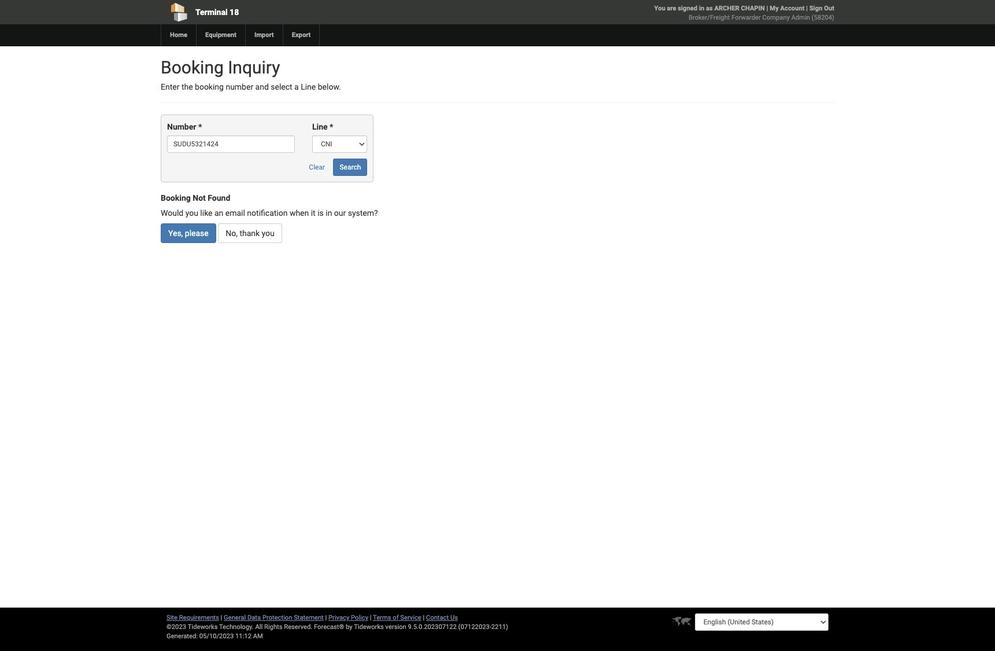 Task type: describe. For each thing, give the bounding box(es) containing it.
equipment link
[[196, 24, 245, 46]]

account
[[781, 5, 805, 12]]

search button
[[334, 159, 368, 176]]

protection
[[263, 614, 293, 622]]

in inside you are signed in as archer chapin | my account | sign out broker/freight forwarder company admin (58204)
[[700, 5, 705, 12]]

a
[[295, 82, 299, 91]]

number
[[167, 122, 196, 132]]

terms
[[373, 614, 392, 622]]

is
[[318, 208, 324, 217]]

booking not found would you like an email notification when it is in our system?
[[161, 194, 378, 217]]

privacy
[[329, 614, 350, 622]]

you
[[655, 5, 666, 12]]

line *
[[312, 122, 334, 132]]

site
[[167, 614, 178, 622]]

sign out link
[[810, 5, 835, 12]]

the
[[182, 82, 193, 91]]

(07122023-
[[459, 623, 492, 631]]

05/10/2023
[[199, 633, 234, 640]]

no,
[[226, 229, 238, 238]]

like
[[200, 208, 213, 217]]

email
[[226, 208, 245, 217]]

all
[[255, 623, 263, 631]]

equipment
[[205, 31, 237, 39]]

general
[[224, 614, 246, 622]]

requirements
[[179, 614, 219, 622]]

1 vertical spatial line
[[312, 122, 328, 132]]

| up 9.5.0.202307122
[[423, 614, 425, 622]]

yes, please
[[168, 229, 209, 238]]

line inside booking inquiry enter the booking number and select a line below.
[[301, 82, 316, 91]]

forwarder
[[732, 14, 761, 21]]

©2023 tideworks
[[167, 623, 218, 631]]

privacy policy link
[[329, 614, 369, 622]]

import link
[[245, 24, 283, 46]]

signed
[[678, 5, 698, 12]]

yes,
[[168, 229, 183, 238]]

below.
[[318, 82, 341, 91]]

forecast®
[[314, 623, 345, 631]]

by
[[346, 623, 353, 631]]

us
[[451, 614, 458, 622]]

broker/freight
[[689, 14, 731, 21]]

sign
[[810, 5, 823, 12]]

site requirements | general data protection statement | privacy policy | terms of service | contact us ©2023 tideworks technology. all rights reserved. forecast® by tideworks version 9.5.0.202307122 (07122023-2211) generated: 05/10/2023 11:12 am
[[167, 614, 509, 640]]

notification
[[247, 208, 288, 217]]

our
[[334, 208, 346, 217]]

home
[[170, 31, 188, 39]]

archer
[[715, 5, 740, 12]]

terms of service link
[[373, 614, 422, 622]]

home link
[[161, 24, 196, 46]]

11:12
[[236, 633, 252, 640]]

no, thank you button
[[218, 223, 282, 243]]

am
[[253, 633, 263, 640]]

* for number *
[[198, 122, 202, 132]]

select
[[271, 82, 293, 91]]

2211)
[[492, 623, 509, 631]]

(58204)
[[812, 14, 835, 21]]

thank
[[240, 229, 260, 238]]

would
[[161, 208, 184, 217]]

export link
[[283, 24, 320, 46]]



Task type: vqa. For each thing, say whether or not it's contained in the screenshot.
properly
no



Task type: locate. For each thing, give the bounding box(es) containing it.
in
[[700, 5, 705, 12], [326, 208, 332, 217]]

terminal 18
[[196, 8, 239, 17]]

1 horizontal spatial in
[[700, 5, 705, 12]]

0 horizontal spatial in
[[326, 208, 332, 217]]

| left general
[[221, 614, 222, 622]]

statement
[[294, 614, 324, 622]]

chapin
[[742, 5, 766, 12]]

in left as
[[700, 5, 705, 12]]

out
[[825, 5, 835, 12]]

2 booking from the top
[[161, 194, 191, 203]]

booking for inquiry
[[161, 57, 224, 78]]

9.5.0.202307122
[[408, 623, 457, 631]]

1 booking from the top
[[161, 57, 224, 78]]

export
[[292, 31, 311, 39]]

1 horizontal spatial *
[[330, 122, 334, 132]]

number *
[[167, 122, 202, 132]]

inquiry
[[228, 57, 280, 78]]

Number * text field
[[167, 136, 295, 153]]

line up clear
[[312, 122, 328, 132]]

found
[[208, 194, 231, 203]]

booking inside booking inquiry enter the booking number and select a line below.
[[161, 57, 224, 78]]

you inside 'booking not found would you like an email notification when it is in our system?'
[[186, 208, 198, 217]]

booking inside 'booking not found would you like an email notification when it is in our system?'
[[161, 194, 191, 203]]

yes, please button
[[161, 223, 216, 243]]

1 vertical spatial you
[[262, 229, 275, 238]]

booking inquiry enter the booking number and select a line below.
[[161, 57, 341, 91]]

booking up would
[[161, 194, 191, 203]]

|
[[767, 5, 769, 12], [807, 5, 809, 12], [221, 614, 222, 622], [326, 614, 327, 622], [370, 614, 372, 622], [423, 614, 425, 622]]

in inside 'booking not found would you like an email notification when it is in our system?'
[[326, 208, 332, 217]]

tideworks
[[354, 623, 384, 631]]

terminal
[[196, 8, 228, 17]]

line right a
[[301, 82, 316, 91]]

1 vertical spatial in
[[326, 208, 332, 217]]

| up forecast®
[[326, 614, 327, 622]]

| left my
[[767, 5, 769, 12]]

booking for not
[[161, 194, 191, 203]]

contact us link
[[427, 614, 458, 622]]

2 * from the left
[[330, 122, 334, 132]]

0 vertical spatial you
[[186, 208, 198, 217]]

an
[[215, 208, 224, 217]]

0 horizontal spatial *
[[198, 122, 202, 132]]

admin
[[792, 14, 811, 21]]

clear
[[309, 163, 325, 172]]

1 horizontal spatial you
[[262, 229, 275, 238]]

policy
[[351, 614, 369, 622]]

search
[[340, 163, 361, 172]]

of
[[393, 614, 399, 622]]

0 horizontal spatial you
[[186, 208, 198, 217]]

booking up the
[[161, 57, 224, 78]]

data
[[248, 614, 261, 622]]

in right the is
[[326, 208, 332, 217]]

site requirements link
[[167, 614, 219, 622]]

* down below.
[[330, 122, 334, 132]]

contact
[[427, 614, 449, 622]]

as
[[707, 5, 713, 12]]

*
[[198, 122, 202, 132], [330, 122, 334, 132]]

no, thank you
[[226, 229, 275, 238]]

company
[[763, 14, 791, 21]]

1 vertical spatial booking
[[161, 194, 191, 203]]

| left sign
[[807, 5, 809, 12]]

rights
[[264, 623, 283, 631]]

you are signed in as archer chapin | my account | sign out broker/freight forwarder company admin (58204)
[[655, 5, 835, 21]]

0 vertical spatial line
[[301, 82, 316, 91]]

and
[[256, 82, 269, 91]]

booking
[[195, 82, 224, 91]]

you left like
[[186, 208, 198, 217]]

enter
[[161, 82, 180, 91]]

* right number
[[198, 122, 202, 132]]

service
[[401, 614, 422, 622]]

line
[[301, 82, 316, 91], [312, 122, 328, 132]]

technology.
[[219, 623, 254, 631]]

please
[[185, 229, 209, 238]]

* for line *
[[330, 122, 334, 132]]

not
[[193, 194, 206, 203]]

clear button
[[303, 159, 332, 176]]

18
[[230, 8, 239, 17]]

general data protection statement link
[[224, 614, 324, 622]]

| up tideworks
[[370, 614, 372, 622]]

you
[[186, 208, 198, 217], [262, 229, 275, 238]]

terminal 18 link
[[161, 0, 432, 24]]

version
[[386, 623, 407, 631]]

you inside button
[[262, 229, 275, 238]]

are
[[668, 5, 677, 12]]

you right thank
[[262, 229, 275, 238]]

0 vertical spatial booking
[[161, 57, 224, 78]]

it
[[311, 208, 316, 217]]

0 vertical spatial in
[[700, 5, 705, 12]]

my account link
[[770, 5, 805, 12]]

generated:
[[167, 633, 198, 640]]

import
[[255, 31, 274, 39]]

booking
[[161, 57, 224, 78], [161, 194, 191, 203]]

when
[[290, 208, 309, 217]]

my
[[770, 5, 779, 12]]

reserved.
[[284, 623, 313, 631]]

system?
[[348, 208, 378, 217]]

number
[[226, 82, 254, 91]]

1 * from the left
[[198, 122, 202, 132]]



